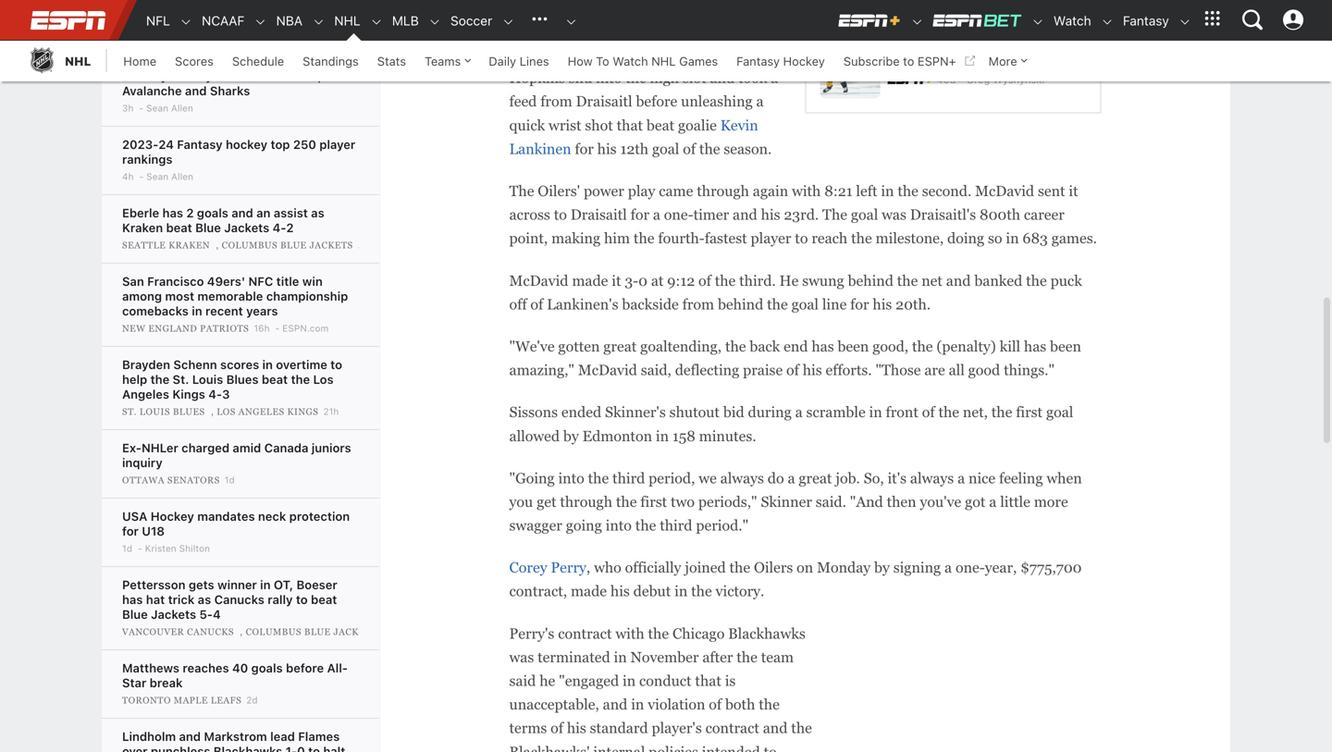 Task type: describe. For each thing, give the bounding box(es) containing it.
fantasy for fantasy
[[1123, 13, 1169, 28]]

the left puck
[[1026, 272, 1047, 289]]

gotten
[[558, 338, 600, 355]]

"going into the third period, we always do a great job. so, it's always a nice feeling when you get through the first two periods," skinner said. "and then you've got a little more swagger going into the third period."
[[509, 470, 1082, 534]]

deflecting
[[675, 362, 739, 378]]

comebacks
[[122, 304, 189, 318]]

a right got
[[989, 494, 997, 510]]

1 vertical spatial kings
[[287, 407, 319, 417]]

contract,
[[509, 583, 567, 600]]

and inside the oilers' power play came through again with 8:21 left in the second. mcdavid sent it across to draisaitl for a one-timer and his 23rd. the goal was draisaitl's 800th career point, making him the fourth-fastest player to reach the milestone, doing so in 683 games.
[[733, 206, 757, 223]]

two
[[671, 494, 695, 510]]

chicago
[[673, 625, 725, 642]]

blue up all-
[[304, 627, 331, 637]]

the left net,
[[939, 404, 959, 421]]

end
[[784, 338, 808, 355]]

edmonton inside edmonton opened the scoring on a power play at 7:55 of the first period. nugent- hopkins slid into the high slot and took a feed from draisaitl before unleashing a quick wrist shot that beat goalie
[[509, 22, 579, 39]]

markstrom
[[204, 730, 267, 743]]

efforts.
[[826, 362, 872, 378]]

0 horizontal spatial nhl link
[[28, 41, 91, 81]]

internal
[[593, 744, 645, 752]]

1 vertical spatial behind
[[718, 296, 764, 313]]

1 horizontal spatial third
[[660, 517, 693, 534]]

a right "do"
[[788, 470, 795, 487]]

the up "officially" in the bottom of the page
[[635, 517, 656, 534]]

on inside edmonton opened the scoring on a power play at 7:55 of the first period. nugent- hopkins slid into the high slot and took a feed from draisaitl before unleashing a quick wrist shot that beat goalie
[[710, 22, 727, 39]]

made inside , who officially joined the oilers on monday by signing a one-year, $775,700 contract, made his debut in the victory.
[[571, 583, 607, 600]]

feed
[[509, 93, 537, 110]]

his inside perry's contract with the chicago blackhawks was terminated in november after the team said he "engaged in conduct that is unacceptable, and in violation of both the terms of his standard player's contract and the blackhawks' internal policies intend
[[567, 720, 586, 737]]

good,
[[873, 338, 909, 355]]

over
[[122, 744, 148, 752]]

nhl inside nhl trade tiers: who could be on the move this season?
[[888, 38, 913, 52]]

juniors
[[312, 441, 351, 455]]

has right end at top right
[[812, 338, 834, 355]]

0 horizontal spatial the
[[509, 183, 534, 199]]

seattle
[[122, 240, 166, 250]]

0 inside lindholm and markstrom lead flames over punchless blackhawks 1-0 to hal
[[297, 744, 305, 752]]

jackets inside eberle has 2 goals and an assist as kraken beat blue jackets 4-2
[[224, 221, 269, 235]]

the left second. at the top right of the page
[[898, 183, 919, 199]]

the right both
[[759, 696, 780, 713]]

mcdavid inside the oilers' power play came through again with 8:21 left in the second. mcdavid sent it across to draisaitl for a one-timer and his 23rd. the goal was draisaitl's 800th career point, making him the fourth-fastest player to reach the milestone, doing so in 683 games.
[[975, 183, 1034, 199]]

louis inside brayden schenn scores in overtime to help the st. louis blues beat the los angeles kings 4-3
[[192, 372, 223, 386]]

23rd.
[[784, 206, 819, 223]]

angeles inside brayden schenn scores in overtime to help the st. louis blues beat the los angeles kings 4-3
[[122, 387, 169, 401]]

a inside sissons ended skinner's shutout bid during a scramble in front of the net, the first goal allowed by edmonton in 158 minutes.
[[795, 404, 803, 421]]

vancouver
[[122, 627, 184, 637]]

to left the espn+
[[903, 54, 914, 68]]

toronto maple leafs link
[[122, 695, 244, 706]]

third.
[[739, 272, 776, 289]]

lankinen
[[509, 141, 571, 157]]

nba
[[276, 13, 303, 28]]

his inside mcdavid made it 3-0 at 9:12 of the third. he swung behind the net and banked the puck off of lankinen's backside from behind the goal line for his 20th.
[[873, 296, 892, 313]]

second.
[[922, 183, 972, 199]]

stats
[[377, 54, 406, 68]]

who
[[983, 38, 1010, 52]]

by inside , who officially joined the oilers on monday by signing a one-year, $775,700 contract, made his debut in the victory.
[[874, 559, 890, 576]]

nhl up high
[[651, 54, 676, 68]]

goaltending,
[[640, 338, 722, 355]]

and up standard at bottom
[[603, 696, 628, 713]]

daily
[[489, 54, 516, 68]]

on for , who officially joined the oilers on monday by signing a one-year, $775,700 contract, made his debut in the victory.
[[797, 559, 813, 576]]

0 horizontal spatial los
[[217, 407, 236, 417]]

draisaitl inside the oilers' power play came through again with 8:21 left in the second. mcdavid sent it across to draisaitl for a one-timer and his 23rd. the goal was draisaitl's 800th career point, making him the fourth-fastest player to reach the milestone, doing so in 683 games.
[[571, 206, 627, 223]]

first inside the "going into the third period, we always do a great job. so, it's always a nice feeling when you get through the first two periods," skinner said. "and then you've got a little more swagger going into the third period."
[[641, 494, 667, 510]]

the left third.
[[715, 272, 736, 289]]

front
[[886, 404, 919, 421]]

allen for rankings
[[171, 171, 193, 182]]

for inside mcdavid made it 3-0 at 9:12 of the third. he swung behind the net and banked the puck off of lankinen's backside from behind the goal line for his 20th.
[[850, 296, 869, 313]]

in left front
[[869, 404, 882, 421]]

kings inside brayden schenn scores in overtime to help the st. louis blues beat the los angeles kings 4-3
[[172, 387, 205, 401]]

the down brayden
[[150, 372, 170, 386]]

blue down assist
[[280, 240, 307, 250]]

a left nice
[[958, 470, 965, 487]]

kevin lankinen
[[509, 117, 758, 157]]

to down 23rd.
[[795, 230, 808, 247]]

2 vertical spatial into
[[606, 517, 632, 534]]

goal right 12th on the top left of the page
[[652, 141, 679, 157]]

for down shot in the left top of the page
[[575, 141, 594, 157]]

at inside edmonton opened the scoring on a power play at 7:55 of the first period. nugent- hopkins slid into the high slot and took a feed from draisaitl before unleashing a quick wrist shot that beat goalie
[[540, 46, 553, 62]]

making
[[552, 230, 601, 247]]

rally
[[268, 593, 293, 606]]

for inside the oilers' power play came through again with 8:21 left in the second. mcdavid sent it across to draisaitl for a one-timer and his 23rd. the goal was draisaitl's 800th career point, making him the fourth-fastest player to reach the milestone, doing so in 683 games.
[[631, 206, 649, 223]]

a inside the oilers' power play came through again with 8:21 left in the second. mcdavid sent it across to draisaitl for a one-timer and his 23rd. the goal was draisaitl's 800th career point, making him the fourth-fastest player to reach the milestone, doing so in 683 games.
[[653, 206, 661, 223]]

the right him in the top left of the page
[[634, 230, 655, 247]]

greg wyshynski
[[967, 73, 1045, 85]]

the up november
[[648, 625, 669, 642]]

1 been from the left
[[838, 338, 869, 355]]

teams
[[425, 54, 461, 68]]

season?
[[969, 52, 1017, 66]]

of inside "we've gotten great goaltending, the back end has been good, the (penalty) kill has been amazing," mcdavid said, deflecting praise of his efforts. "those are all good things."
[[786, 362, 799, 378]]

1 vertical spatial angeles
[[238, 407, 285, 417]]

1 vertical spatial into
[[558, 470, 585, 487]]

of inside edmonton opened the scoring on a power play at 7:55 of the first period. nugent- hopkins slid into the high slot and took a feed from draisaitl before unleashing a quick wrist shot that beat goalie
[[588, 46, 601, 62]]

first inside sissons ended skinner's shutout bid during a scramble in front of the net, the first goal allowed by edmonton in 158 minutes.
[[1016, 404, 1043, 421]]

avalanche
[[122, 84, 182, 98]]

ex-nhler charged amid canada juniors inquiry ottawa senators 1d
[[122, 441, 351, 485]]

nhl image
[[28, 46, 56, 74]]

blackhawks inside perry's contract with the chicago blackhawks was terminated in november after the team said he "engaged in conduct that is unacceptable, and in violation of both the terms of his standard player's contract and the blackhawks' internal policies intend
[[728, 625, 806, 642]]

ncaaf
[[202, 13, 245, 28]]

came
[[659, 183, 693, 199]]

amid
[[233, 441, 261, 455]]

brayden
[[122, 358, 170, 371]]

beat inside brayden schenn scores in overtime to help the st. louis blues beat the los angeles kings 4-3
[[262, 372, 288, 386]]

be
[[1049, 38, 1063, 52]]

skinner
[[761, 494, 812, 510]]

20th.
[[896, 296, 931, 313]]

the down joined
[[691, 583, 712, 600]]

the down team in the bottom right of the page
[[791, 720, 812, 737]]

team
[[761, 649, 794, 666]]

more link
[[980, 41, 1036, 81]]

the inside fantasy hockey: watch the ducks, avalanche and sharks
[[260, 69, 279, 83]]

sean for fantasy
[[146, 103, 168, 113]]

wyshynski
[[993, 73, 1045, 85]]

in inside , who officially joined the oilers on monday by signing a one-year, $775,700 contract, made his debut in the victory.
[[675, 583, 688, 600]]

fantasy for fantasy hockey
[[737, 54, 780, 68]]

has inside eberle has 2 goals and an assist as kraken beat blue jackets 4-2
[[162, 206, 183, 220]]

the right net,
[[992, 404, 1012, 421]]

an
[[256, 206, 271, 220]]

before inside matthews reaches 40 goals before all- star break toronto maple leafs 2d
[[286, 661, 324, 675]]

are
[[925, 362, 945, 378]]

nhl right nhl image
[[65, 54, 91, 68]]

21h
[[323, 406, 339, 417]]

the down how to watch nhl games
[[626, 70, 646, 86]]

swung
[[802, 272, 844, 289]]

jackets up all-
[[334, 627, 377, 637]]

hockey for usa
[[151, 509, 194, 523]]

2023-24 fantasy hockey top 250 player rankings
[[122, 137, 355, 166]]

his down shot in the left top of the page
[[597, 141, 617, 157]]

nhl trade tiers: who could be on the move this season?
[[888, 38, 1081, 66]]

how
[[568, 54, 593, 68]]

milestone,
[[876, 230, 944, 247]]

matthews
[[122, 661, 180, 675]]

standard
[[590, 720, 648, 737]]

49ers'
[[207, 274, 245, 288]]

blue inside eberle has 2 goals and an assist as kraken beat blue jackets 4-2
[[195, 221, 221, 235]]

from inside edmonton opened the scoring on a power play at 7:55 of the first period. nugent- hopkins slid into the high slot and took a feed from draisaitl before unleashing a quick wrist shot that beat goalie
[[541, 93, 572, 110]]

the down overtime
[[291, 372, 310, 386]]

it inside mcdavid made it 3-0 at 9:12 of the third. he swung behind the net and banked the puck off of lankinen's backside from behind the goal line for his 20th.
[[612, 272, 621, 289]]

goal inside the oilers' power play came through again with 8:21 left in the second. mcdavid sent it across to draisaitl for a one-timer and his 23rd. the goal was draisaitl's 800th career point, making him the fourth-fastest player to reach the milestone, doing so in 683 games.
[[851, 206, 878, 223]]

with inside the oilers' power play came through again with 8:21 left in the second. mcdavid sent it across to draisaitl for a one-timer and his 23rd. the goal was draisaitl's 800th career point, making him the fourth-fastest player to reach the milestone, doing so in 683 games.
[[792, 183, 821, 199]]

neck
[[258, 509, 286, 523]]

the up how to watch nhl games link
[[634, 22, 655, 39]]

win
[[302, 274, 323, 288]]

in right the left
[[881, 183, 894, 199]]

lindholm and markstrom lead flames over punchless blackhawks 1-0 to hal
[[122, 730, 345, 752]]

1 vertical spatial louis
[[140, 407, 170, 417]]

3h
[[122, 103, 134, 113]]

in up "engaged
[[614, 649, 627, 666]]

fantasy hockey
[[737, 54, 825, 68]]

corey perry
[[509, 559, 586, 576]]

jackets left 14h
[[310, 240, 353, 250]]

into inside edmonton opened the scoring on a power play at 7:55 of the first period. nugent- hopkins slid into the high slot and took a feed from draisaitl before unleashing a quick wrist shot that beat goalie
[[596, 70, 622, 86]]

in up standard at bottom
[[631, 696, 644, 713]]

0 horizontal spatial 2
[[186, 206, 194, 220]]

great inside the "going into the third period, we always do a great job. so, it's always a nice feeling when you get through the first two periods," skinner said. "and then you've got a little more swagger going into the third period."
[[799, 470, 832, 487]]

power inside edmonton opened the scoring on a power play at 7:55 of the first period. nugent- hopkins slid into the high slot and took a feed from draisaitl before unleashing a quick wrist shot that beat goalie
[[741, 22, 782, 39]]

goals for before
[[251, 661, 283, 675]]

of right off
[[531, 296, 543, 313]]

a down fantasy hockey
[[771, 70, 778, 86]]

to inside lindholm and markstrom lead flames over punchless blackhawks 1-0 to hal
[[308, 744, 320, 752]]

goalie
[[678, 117, 717, 134]]

has inside the pettersson gets winner in ot, boeser has hat trick as canucks rally to beat blue jackets 5-4
[[122, 593, 143, 606]]

a up nugent-
[[730, 22, 738, 39]]

the up "victory."
[[730, 559, 750, 576]]

the down opened in the top of the page
[[604, 46, 625, 62]]

corey
[[509, 559, 547, 576]]

sean allen for hockey:
[[146, 103, 193, 113]]

took
[[738, 70, 767, 86]]

the down the he
[[767, 296, 788, 313]]

espn.com
[[282, 323, 329, 334]]

usa hockey mandates neck protection for u18 link
[[122, 509, 350, 538]]

in inside the pettersson gets winner in ot, boeser has hat trick as canucks rally to beat blue jackets 5-4
[[260, 578, 271, 592]]

the left two
[[616, 494, 637, 510]]

has up things."
[[1024, 338, 1047, 355]]

reach
[[812, 230, 848, 247]]

subscribe to espn+
[[844, 54, 956, 68]]

of down goalie
[[683, 141, 696, 157]]

as inside eberle has 2 goals and an assist as kraken beat blue jackets 4-2
[[311, 206, 324, 220]]

"we've
[[509, 338, 555, 355]]

by inside sissons ended skinner's shutout bid during a scramble in front of the net, the first goal allowed by edmonton in 158 minutes.
[[563, 428, 579, 444]]

the up going
[[588, 470, 609, 487]]

new
[[122, 323, 146, 334]]

net
[[922, 272, 943, 289]]

could
[[1013, 38, 1045, 52]]

4- inside brayden schenn scores in overtime to help the st. louis blues beat the los angeles kings 4-3
[[208, 387, 222, 401]]

on for nhl trade tiers: who could be on the move this season?
[[1066, 38, 1081, 52]]

to inside the pettersson gets winner in ot, boeser has hat trick as canucks rally to beat blue jackets 5-4
[[296, 593, 308, 606]]

this
[[944, 52, 966, 66]]

the right reach
[[851, 230, 872, 247]]

good
[[968, 362, 1000, 378]]

los inside brayden schenn scores in overtime to help the st. louis blues beat the los angeles kings 4-3
[[313, 372, 334, 386]]

of right 9:12
[[699, 272, 711, 289]]

it inside the oilers' power play came through again with 8:21 left in the second. mcdavid sent it across to draisaitl for a one-timer and his 23rd. the goal was draisaitl's 800th career point, making him the fourth-fastest player to reach the milestone, doing so in 683 games.
[[1069, 183, 1078, 199]]

perry's contract with the chicago blackhawks was terminated in november after the team said he "engaged in conduct that is unacceptable, and in violation of both the terms of his standard player's contract and the blackhawks' internal policies intend
[[509, 625, 812, 752]]

in right so
[[1006, 230, 1019, 247]]

kevin
[[720, 117, 758, 134]]

16h
[[254, 323, 270, 334]]

the down goalie
[[699, 141, 720, 157]]

player inside the oilers' power play came through again with 8:21 left in the second. mcdavid sent it across to draisaitl for a one-timer and his 23rd. the goal was draisaitl's 800th career point, making him the fourth-fastest player to reach the milestone, doing so in 683 games.
[[751, 230, 791, 247]]

blues inside st. louis blues link
[[173, 407, 205, 417]]

seattle kraken
[[122, 240, 210, 250]]

1 vertical spatial 2
[[286, 221, 294, 235]]

title
[[276, 274, 299, 288]]

edmonton inside sissons ended skinner's shutout bid during a scramble in front of the net, the first goal allowed by edmonton in 158 minutes.
[[583, 428, 652, 444]]

blues inside brayden schenn scores in overtime to help the st. louis blues beat the los angeles kings 4-3
[[226, 372, 259, 386]]

charged
[[182, 441, 230, 455]]

and inside fantasy hockey: watch the ducks, avalanche and sharks
[[185, 84, 207, 98]]

a down took
[[756, 93, 764, 110]]

was inside the oilers' power play came through again with 8:21 left in the second. mcdavid sent it across to draisaitl for a one-timer and his 23rd. the goal was draisaitl's 800th career point, making him the fourth-fastest player to reach the milestone, doing so in 683 games.
[[882, 206, 907, 223]]

nhl up standings
[[334, 13, 360, 28]]

fantasy inside the 2023-24 fantasy hockey top 250 player rankings
[[177, 137, 223, 151]]

period."
[[696, 517, 749, 534]]

the up 20th.
[[897, 272, 918, 289]]

him
[[604, 230, 630, 247]]



Task type: vqa. For each thing, say whether or not it's contained in the screenshot.
Draft
no



Task type: locate. For each thing, give the bounding box(es) containing it.
columbus blue jackets for kraken
[[222, 240, 353, 250]]

2 always from the left
[[910, 470, 954, 487]]

been up efforts.
[[838, 338, 869, 355]]

hockey for fantasy
[[783, 54, 825, 68]]

power up nugent-
[[741, 22, 782, 39]]

of inside sissons ended skinner's shutout bid during a scramble in front of the net, the first goal allowed by edmonton in 158 minutes.
[[922, 404, 935, 421]]

1 vertical spatial sean
[[146, 171, 169, 182]]

louis down "schenn"
[[192, 372, 223, 386]]

wrist
[[549, 117, 582, 134]]

4- down assist
[[273, 221, 286, 235]]

1 vertical spatial goals
[[251, 661, 283, 675]]

in left 158 at the right bottom of the page
[[656, 428, 669, 444]]

1 vertical spatial 0
[[297, 744, 305, 752]]

watch for fantasy hockey: watch the ducks, avalanche and sharks
[[220, 69, 257, 83]]

his left 20th.
[[873, 296, 892, 313]]

player's
[[652, 720, 702, 737]]

2 sean from the top
[[146, 171, 169, 182]]

2 been from the left
[[1050, 338, 1082, 355]]

0 vertical spatial 0
[[639, 272, 648, 289]]

1 horizontal spatial play
[[628, 183, 655, 199]]

kings
[[172, 387, 205, 401], [287, 407, 319, 417]]

1 horizontal spatial was
[[882, 206, 907, 223]]

158
[[673, 428, 696, 444]]

for inside usa hockey mandates neck protection for u18
[[122, 524, 139, 538]]

1d inside ex-nhler charged amid canada juniors inquiry ottawa senators 1d
[[225, 475, 235, 485]]

1 vertical spatial made
[[571, 583, 607, 600]]

fantasy hockey: watch the ducks, avalanche and sharks
[[122, 69, 322, 98]]

fantasy link
[[1114, 1, 1169, 41]]

1 sean from the top
[[146, 103, 168, 113]]

and down hockey: on the top left
[[185, 84, 207, 98]]

blackhawks up team in the bottom right of the page
[[728, 625, 806, 642]]

swagger
[[509, 517, 562, 534]]

and down team in the bottom right of the page
[[763, 720, 788, 737]]

ottawa
[[122, 475, 165, 485]]

blue up seattle kraken link
[[195, 221, 221, 235]]

fantasy inside fantasy hockey: watch the ducks, avalanche and sharks
[[122, 69, 168, 83]]

pettersson gets winner in ot, boeser has hat trick as canucks rally to beat blue jackets 5-4 link
[[122, 578, 337, 621]]

nhl
[[334, 13, 360, 28], [888, 38, 913, 52], [65, 54, 91, 68], [651, 54, 676, 68]]

fantasy up took
[[737, 54, 780, 68]]

amazing,"
[[509, 362, 575, 378]]

to inside brayden schenn scores in overtime to help the st. louis blues beat the los angeles kings 4-3
[[330, 358, 342, 371]]

canucks inside vancouver canucks link
[[187, 627, 234, 637]]

1 horizontal spatial angeles
[[238, 407, 285, 417]]

contract down both
[[706, 720, 759, 737]]

1 horizontal spatial through
[[697, 183, 749, 199]]

new england patriots link
[[122, 323, 252, 334]]

0 vertical spatial edmonton
[[509, 22, 579, 39]]

trade
[[916, 38, 947, 52]]

1d down usa
[[122, 543, 132, 554]]

0 vertical spatial with
[[792, 183, 821, 199]]

first inside edmonton opened the scoring on a power play at 7:55 of the first period. nugent- hopkins slid into the high slot and took a feed from draisaitl before unleashing a quick wrist shot that beat goalie
[[629, 46, 655, 62]]

his inside "we've gotten great goaltending, the back end has been good, the (penalty) kill has been amazing," mcdavid said, deflecting praise of his efforts. "those are all good things."
[[803, 362, 822, 378]]

watch link
[[1044, 1, 1091, 41]]

4h
[[122, 171, 134, 182]]

assist
[[274, 206, 308, 220]]

1 vertical spatial player
[[751, 230, 791, 247]]

columbus blue jackets down assist
[[222, 240, 353, 250]]

reaches
[[183, 661, 229, 675]]

0 vertical spatial sean
[[146, 103, 168, 113]]

1 horizontal spatial behind
[[848, 272, 894, 289]]

0 vertical spatial at
[[540, 46, 553, 62]]

allen for sharks
[[171, 103, 193, 113]]

columbus blue jackets link for vancouver canucks
[[240, 626, 380, 637]]

player down 23rd.
[[751, 230, 791, 247]]

fastest
[[705, 230, 747, 247]]

0 horizontal spatial on
[[710, 22, 727, 39]]

sean for 2023-
[[146, 171, 169, 182]]

1 vertical spatial hockey
[[151, 509, 194, 523]]

fantasy for fantasy hockey: watch the ducks, avalanche and sharks
[[122, 69, 168, 83]]

goal down the left
[[851, 206, 878, 223]]

0 vertical spatial columbus
[[222, 240, 278, 250]]

2023-
[[122, 137, 159, 151]]

0 vertical spatial player
[[319, 137, 355, 151]]

st.
[[173, 372, 189, 386], [122, 407, 137, 417]]

0 vertical spatial blackhawks
[[728, 625, 806, 642]]

canucks down 5-
[[187, 627, 234, 637]]

lead
[[270, 730, 295, 743]]

0 horizontal spatial 1d
[[122, 543, 132, 554]]

and up unleashing
[[710, 70, 735, 86]]

1 vertical spatial one-
[[956, 559, 985, 576]]

a inside , who officially joined the oilers on monday by signing a one-year, $775,700 contract, made his debut in the victory.
[[945, 559, 952, 576]]

great right gotten
[[603, 338, 637, 355]]

0 vertical spatial sean allen
[[146, 103, 193, 113]]

0 horizontal spatial with
[[616, 625, 645, 642]]

break
[[150, 676, 183, 690]]

1 horizontal spatial contract
[[706, 720, 759, 737]]

mlb
[[392, 13, 419, 28]]

columbus blue jackets link
[[216, 240, 356, 251], [240, 626, 380, 637]]

with up november
[[616, 625, 645, 642]]

watch up be
[[1054, 13, 1091, 28]]

1 horizontal spatial nhl link
[[325, 1, 360, 41]]

the right the 'after'
[[737, 649, 758, 666]]

opened
[[583, 22, 631, 39]]

during
[[748, 404, 792, 421]]

1 vertical spatial canucks
[[187, 627, 234, 637]]

first down things."
[[1016, 404, 1043, 421]]

officially
[[625, 559, 681, 576]]

1 horizontal spatial the
[[823, 206, 847, 223]]

0 horizontal spatial 4-
[[208, 387, 222, 401]]

brayden schenn scores in overtime to help the st. louis blues beat the los angeles kings 4-3 link
[[122, 358, 342, 401]]

3-
[[625, 272, 639, 289]]

you've
[[920, 494, 962, 510]]

is
[[725, 673, 736, 689]]

as inside the pettersson gets winner in ot, boeser has hat trick as canucks rally to beat blue jackets 5-4
[[198, 593, 211, 606]]

0 vertical spatial play
[[509, 46, 537, 62]]

blackhawks inside lindholm and markstrom lead flames over punchless blackhawks 1-0 to hal
[[213, 744, 282, 752]]

made inside mcdavid made it 3-0 at 9:12 of the third. he swung behind the net and banked the puck off of lankinen's backside from behind the goal line for his 20th.
[[572, 272, 608, 289]]

angeles up amid
[[238, 407, 285, 417]]

in left conduct
[[623, 673, 636, 689]]

blue inside the pettersson gets winner in ot, boeser has hat trick as canucks rally to beat blue jackets 5-4
[[122, 607, 148, 621]]

player inside the 2023-24 fantasy hockey top 250 player rankings
[[319, 137, 355, 151]]

1 vertical spatial los
[[217, 407, 236, 417]]

in
[[881, 183, 894, 199], [1006, 230, 1019, 247], [192, 304, 202, 318], [262, 358, 273, 371], [869, 404, 882, 421], [656, 428, 669, 444], [260, 578, 271, 592], [675, 583, 688, 600], [614, 649, 627, 666], [623, 673, 636, 689], [631, 696, 644, 713]]

0 vertical spatial louis
[[192, 372, 223, 386]]

kraken inside eberle has 2 goals and an assist as kraken beat blue jackets 4-2
[[122, 221, 163, 235]]

mcdavid up 800th
[[975, 183, 1034, 199]]

mcdavid inside mcdavid made it 3-0 at 9:12 of the third. he swung behind the net and banked the puck off of lankinen's backside from behind the goal line for his 20th.
[[509, 272, 569, 289]]

0 horizontal spatial angeles
[[122, 387, 169, 401]]

the inside nhl trade tiers: who could be on the move this season?
[[888, 52, 907, 66]]

his inside , who officially joined the oilers on monday by signing a one-year, $775,700 contract, made his debut in the victory.
[[611, 583, 630, 600]]

draisaitl inside edmonton opened the scoring on a power play at 7:55 of the first period. nugent- hopkins slid into the high slot and took a feed from draisaitl before unleashing a quick wrist shot that beat goalie
[[576, 93, 632, 110]]

play left came
[[628, 183, 655, 199]]

1 horizontal spatial with
[[792, 183, 821, 199]]

blackhawks
[[728, 625, 806, 642], [213, 744, 282, 752]]

the left 'back'
[[725, 338, 746, 355]]

st. inside brayden schenn scores in overtime to help the st. louis blues beat the los angeles kings 4-3
[[173, 372, 189, 386]]

play inside edmonton opened the scoring on a power play at 7:55 of the first period. nugent- hopkins slid into the high slot and took a feed from draisaitl before unleashing a quick wrist shot that beat goalie
[[509, 46, 537, 62]]

0 vertical spatial hockey
[[783, 54, 825, 68]]

through inside the "going into the third period, we always do a great job. so, it's always a nice feeling when you get through the first two periods," skinner said. "and then you've got a little more swagger going into the third period."
[[560, 494, 612, 510]]

goals inside eberle has 2 goals and an assist as kraken beat blue jackets 4-2
[[197, 206, 228, 220]]

to
[[903, 54, 914, 68], [554, 206, 567, 223], [795, 230, 808, 247], [330, 358, 342, 371], [296, 593, 308, 606], [308, 744, 320, 752]]

40d
[[937, 73, 956, 85]]

in inside brayden schenn scores in overtime to help the st. louis blues beat the los angeles kings 4-3
[[262, 358, 273, 371]]

by down ended
[[563, 428, 579, 444]]

has left hat
[[122, 593, 143, 606]]

the
[[634, 22, 655, 39], [604, 46, 625, 62], [888, 52, 907, 66], [260, 69, 279, 83], [626, 70, 646, 86], [699, 141, 720, 157], [898, 183, 919, 199], [634, 230, 655, 247], [851, 230, 872, 247], [715, 272, 736, 289], [897, 272, 918, 289], [1026, 272, 1047, 289], [767, 296, 788, 313], [725, 338, 746, 355], [912, 338, 933, 355], [150, 372, 170, 386], [291, 372, 310, 386], [939, 404, 959, 421], [992, 404, 1012, 421], [588, 470, 609, 487], [616, 494, 637, 510], [635, 517, 656, 534], [730, 559, 750, 576], [691, 583, 712, 600], [648, 625, 669, 642], [737, 649, 758, 666], [759, 696, 780, 713], [791, 720, 812, 737]]

vancouver canucks link
[[122, 626, 237, 637]]

0 vertical spatial los
[[313, 372, 334, 386]]

play inside the oilers' power play came through again with 8:21 left in the second. mcdavid sent it across to draisaitl for a one-timer and his 23rd. the goal was draisaitl's 800th career point, making him the fourth-fastest player to reach the milestone, doing so in 683 games.
[[628, 183, 655, 199]]

and inside eberle has 2 goals and an assist as kraken beat blue jackets 4-2
[[232, 206, 253, 220]]

beat up seattle kraken link
[[166, 221, 192, 235]]

goal down the he
[[792, 296, 819, 313]]

watch for how to watch nhl games
[[613, 54, 648, 68]]

as
[[311, 206, 324, 220], [198, 593, 211, 606]]

in up new england patriots 16h at the left of page
[[192, 304, 202, 318]]

0 horizontal spatial play
[[509, 46, 537, 62]]

1 horizontal spatial kraken
[[169, 240, 210, 250]]

0 horizontal spatial kraken
[[122, 221, 163, 235]]

1 horizontal spatial at
[[651, 272, 664, 289]]

on inside nhl trade tiers: who could be on the move this season?
[[1066, 38, 1081, 52]]

1 vertical spatial at
[[651, 272, 664, 289]]

nhl up subscribe to espn+
[[888, 38, 913, 52]]

of down end at top right
[[786, 362, 799, 378]]

one- inside , who officially joined the oilers on monday by signing a one-year, $775,700 contract, made his debut in the victory.
[[956, 559, 985, 576]]

goals inside matthews reaches 40 goals before all- star break toronto maple leafs 2d
[[251, 661, 283, 675]]

schenn
[[173, 358, 217, 371]]

stats link
[[368, 41, 415, 81]]

of right front
[[922, 404, 935, 421]]

1 horizontal spatial kings
[[287, 407, 319, 417]]

1 vertical spatial that
[[695, 673, 722, 689]]

going
[[566, 517, 602, 534]]

0 horizontal spatial edmonton
[[509, 22, 579, 39]]

draisaitl up him in the top left of the page
[[571, 206, 627, 223]]

1 always from the left
[[720, 470, 764, 487]]

1 horizontal spatial edmonton
[[583, 428, 652, 444]]

sean allen for 24
[[146, 171, 193, 182]]

2
[[186, 206, 194, 220], [286, 221, 294, 235]]

0 horizontal spatial hockey
[[151, 509, 194, 523]]

2 sean allen from the top
[[146, 171, 193, 182]]

soccer
[[450, 13, 492, 28]]

as up 5-
[[198, 593, 211, 606]]

beat inside the pettersson gets winner in ot, boeser has hat trick as canucks rally to beat blue jackets 5-4
[[311, 593, 337, 606]]

and inside lindholm and markstrom lead flames over punchless blackhawks 1-0 to hal
[[179, 730, 201, 743]]

before down high
[[636, 93, 678, 110]]

4- down "schenn"
[[208, 387, 222, 401]]

0 vertical spatial by
[[563, 428, 579, 444]]

espn+
[[918, 54, 956, 68]]

0 horizontal spatial kings
[[172, 387, 205, 401]]

jackets down an
[[224, 221, 269, 235]]

to down flames
[[308, 744, 320, 752]]

u18
[[142, 524, 165, 538]]

goal inside sissons ended skinner's shutout bid during a scramble in front of the net, the first goal allowed by edmonton in 158 minutes.
[[1046, 404, 1074, 421]]

0 vertical spatial that
[[617, 117, 643, 134]]

sean allen down rankings
[[146, 171, 193, 182]]

soccer link
[[441, 1, 492, 41]]

beat inside edmonton opened the scoring on a power play at 7:55 of the first period. nugent- hopkins slid into the high slot and took a feed from draisaitl before unleashing a quick wrist shot that beat goalie
[[647, 117, 675, 134]]

timer
[[694, 206, 729, 223]]

1 horizontal spatial from
[[682, 296, 714, 313]]

jackets inside the pettersson gets winner in ot, boeser has hat trick as canucks rally to beat blue jackets 5-4
[[151, 607, 196, 621]]

watch inside how to watch nhl games link
[[613, 54, 648, 68]]

through inside the oilers' power play came through again with 8:21 left in the second. mcdavid sent it across to draisaitl for a one-timer and his 23rd. the goal was draisaitl's 800th career point, making him the fourth-fastest player to reach the milestone, doing so in 683 games.
[[697, 183, 749, 199]]

columbus for vancouver canucks
[[246, 627, 302, 637]]

0 vertical spatial contract
[[558, 625, 612, 642]]

lindholm and markstrom lead flames over punchless blackhawks 1-0 to hal link
[[122, 730, 345, 752]]

more
[[989, 54, 1017, 68]]

1 horizontal spatial always
[[910, 470, 954, 487]]

1 horizontal spatial power
[[741, 22, 782, 39]]

in inside san francisco 49ers' nfc title win among most memorable championship comebacks in recent years
[[192, 304, 202, 318]]

hockey
[[783, 54, 825, 68], [151, 509, 194, 523]]

his down who
[[611, 583, 630, 600]]

to right overtime
[[330, 358, 342, 371]]

0 vertical spatial behind
[[848, 272, 894, 289]]

0 vertical spatial was
[[882, 206, 907, 223]]

and inside mcdavid made it 3-0 at 9:12 of the third. he swung behind the net and banked the puck off of lankinen's backside from behind the goal line for his 20th.
[[946, 272, 971, 289]]

banked
[[975, 272, 1023, 289]]

was
[[882, 206, 907, 223], [509, 649, 534, 666]]

one- inside the oilers' power play came through again with 8:21 left in the second. mcdavid sent it across to draisaitl for a one-timer and his 23rd. the goal was draisaitl's 800th career point, making him the fourth-fastest player to reach the milestone, doing so in 683 games.
[[664, 206, 694, 223]]

1 vertical spatial 4-
[[208, 387, 222, 401]]

of up blackhawks'
[[551, 720, 563, 737]]

scores
[[175, 54, 214, 68]]

0 horizontal spatial been
[[838, 338, 869, 355]]

goal inside mcdavid made it 3-0 at 9:12 of the third. he swung behind the net and banked the puck off of lankinen's backside from behind the goal line for his 20th.
[[792, 296, 819, 313]]

1-
[[286, 744, 297, 752]]

0 inside mcdavid made it 3-0 at 9:12 of the third. he swung behind the net and banked the puck off of lankinen's backside from behind the goal line for his 20th.
[[639, 272, 648, 289]]

0 vertical spatial watch
[[1054, 13, 1091, 28]]

maple
[[174, 695, 208, 705]]

0 vertical spatial before
[[636, 93, 678, 110]]

always up 'periods,"'
[[720, 470, 764, 487]]

made
[[572, 272, 608, 289], [571, 583, 607, 600]]

made down the ,
[[571, 583, 607, 600]]

1 vertical spatial by
[[874, 559, 890, 576]]

los down 3
[[217, 407, 236, 417]]

beat down overtime
[[262, 372, 288, 386]]

columbus blue jackets link down the rally
[[240, 626, 380, 637]]

when
[[1047, 470, 1082, 487]]

periods,"
[[698, 494, 757, 510]]

mcdavid inside "we've gotten great goaltending, the back end has been good, the (penalty) kill has been amazing," mcdavid said, deflecting praise of his efforts. "those are all good things."
[[578, 362, 637, 378]]

point,
[[509, 230, 548, 247]]

great inside "we've gotten great goaltending, the back end has been good, the (penalty) kill has been amazing," mcdavid said, deflecting praise of his efforts. "those are all good things."
[[603, 338, 637, 355]]

for down usa
[[122, 524, 139, 538]]

overtime
[[276, 358, 327, 371]]

watch right to
[[613, 54, 648, 68]]

off
[[509, 296, 527, 313]]

4- inside eberle has 2 goals and an assist as kraken beat blue jackets 4-2
[[273, 221, 286, 235]]

1 horizontal spatial on
[[797, 559, 813, 576]]

jackets
[[224, 221, 269, 235], [310, 240, 353, 250], [151, 607, 196, 621], [334, 627, 377, 637]]

by
[[563, 428, 579, 444], [874, 559, 890, 576]]

great up said.
[[799, 470, 832, 487]]

it right the sent
[[1069, 183, 1078, 199]]

0 vertical spatial one-
[[664, 206, 694, 223]]

1 horizontal spatial 0
[[639, 272, 648, 289]]

2 horizontal spatial watch
[[1054, 13, 1091, 28]]

that inside perry's contract with the chicago blackhawks was terminated in november after the team said he "engaged in conduct that is unacceptable, and in violation of both the terms of his standard player's contract and the blackhawks' internal policies intend
[[695, 673, 722, 689]]

1 horizontal spatial by
[[874, 559, 890, 576]]

1 horizontal spatial that
[[695, 673, 722, 689]]

1 horizontal spatial los
[[313, 372, 334, 386]]

0 horizontal spatial as
[[198, 593, 211, 606]]

0 vertical spatial blues
[[226, 372, 259, 386]]

on right be
[[1066, 38, 1081, 52]]

los angeles kings
[[217, 407, 319, 417]]

st. inside st. louis blues link
[[122, 407, 137, 417]]

then
[[887, 494, 917, 510]]

0 vertical spatial 1d
[[225, 475, 235, 485]]

before inside edmonton opened the scoring on a power play at 7:55 of the first period. nugent- hopkins slid into the high slot and took a feed from draisaitl before unleashing a quick wrist shot that beat goalie
[[636, 93, 678, 110]]

1 vertical spatial watch
[[613, 54, 648, 68]]

1 vertical spatial edmonton
[[583, 428, 652, 444]]

a
[[730, 22, 738, 39], [771, 70, 778, 86], [756, 93, 764, 110], [653, 206, 661, 223], [795, 404, 803, 421], [788, 470, 795, 487], [958, 470, 965, 487], [989, 494, 997, 510], [945, 559, 952, 576]]

1 horizontal spatial blackhawks
[[728, 625, 806, 642]]

1 vertical spatial draisaitl
[[571, 206, 627, 223]]

2 horizontal spatial mcdavid
[[975, 183, 1034, 199]]

2 up seattle kraken link
[[186, 206, 194, 220]]

with inside perry's contract with the chicago blackhawks was terminated in november after the team said he "engaged in conduct that is unacceptable, and in violation of both the terms of his standard player's contract and the blackhawks' internal policies intend
[[616, 625, 645, 642]]

0 up backside
[[639, 272, 648, 289]]

allen
[[171, 103, 193, 113], [171, 171, 193, 182]]

1 horizontal spatial 2
[[286, 221, 294, 235]]

one-
[[664, 206, 694, 223], [956, 559, 985, 576]]

pettersson
[[122, 578, 186, 592]]

1 sean allen from the top
[[146, 103, 193, 113]]

1 horizontal spatial before
[[636, 93, 678, 110]]

canucks inside the pettersson gets winner in ot, boeser has hat trick as canucks rally to beat blue jackets 5-4
[[214, 593, 265, 606]]

250
[[293, 137, 316, 151]]

and right 'net'
[[946, 272, 971, 289]]

the up are
[[912, 338, 933, 355]]

and inside edmonton opened the scoring on a power play at 7:55 of the first period. nugent- hopkins slid into the high slot and took a feed from draisaitl before unleashing a quick wrist shot that beat goalie
[[710, 70, 735, 86]]

his inside the oilers' power play came through again with 8:21 left in the second. mcdavid sent it across to draisaitl for a one-timer and his 23rd. the goal was draisaitl's 800th career point, making him the fourth-fastest player to reach the milestone, doing so in 683 games.
[[761, 206, 780, 223]]

800th
[[980, 206, 1021, 223]]

columbus blue jackets
[[222, 240, 353, 250], [246, 627, 377, 637]]

of left both
[[709, 696, 722, 713]]

columbus blue jackets link for seattle kraken
[[216, 240, 356, 251]]

at left 9:12
[[651, 272, 664, 289]]

0 vertical spatial 2
[[186, 206, 194, 220]]

0 vertical spatial angeles
[[122, 387, 169, 401]]

was inside perry's contract with the chicago blackhawks was terminated in november after the team said he "engaged in conduct that is unacceptable, and in violation of both the terms of his standard player's contract and the blackhawks' internal policies intend
[[509, 649, 534, 666]]

power right oilers' at the left
[[584, 183, 624, 199]]

among
[[122, 289, 162, 303]]

columbus down the rally
[[246, 627, 302, 637]]

left
[[856, 183, 878, 199]]

draisaitl
[[576, 93, 632, 110], [571, 206, 627, 223]]

1 vertical spatial as
[[198, 593, 211, 606]]

in left ot,
[[260, 578, 271, 592]]

louis up nhler
[[140, 407, 170, 417]]

ended
[[561, 404, 602, 421]]

trick
[[168, 593, 195, 606]]

0 horizontal spatial third
[[613, 470, 645, 487]]

it's
[[888, 470, 907, 487]]

hockey inside fantasy hockey link
[[783, 54, 825, 68]]

watch inside watch link
[[1054, 13, 1091, 28]]

1 vertical spatial contract
[[706, 720, 759, 737]]

hat
[[146, 593, 165, 606]]

2 vertical spatial mcdavid
[[578, 362, 637, 378]]

has right eberle
[[162, 206, 183, 220]]

1 horizontal spatial it
[[1069, 183, 1078, 199]]

made up lankinen's
[[572, 272, 608, 289]]

behind down third.
[[718, 296, 764, 313]]

hockey:
[[171, 69, 216, 83]]

goals for and
[[197, 206, 228, 220]]

0 horizontal spatial contract
[[558, 625, 612, 642]]

was up the said
[[509, 649, 534, 666]]

canada
[[264, 441, 308, 455]]

2 vertical spatial first
[[641, 494, 667, 510]]

from inside mcdavid made it 3-0 at 9:12 of the third. he swung behind the net and banked the puck off of lankinen's backside from behind the goal line for his 20th.
[[682, 296, 714, 313]]

and up fastest
[[733, 206, 757, 223]]

hockey left subscribe
[[783, 54, 825, 68]]

0 horizontal spatial by
[[563, 428, 579, 444]]

1 vertical spatial third
[[660, 517, 693, 534]]

0 horizontal spatial great
[[603, 338, 637, 355]]

0 horizontal spatial it
[[612, 272, 621, 289]]

columbus blue jackets for canucks
[[246, 627, 377, 637]]

1 vertical spatial columbus blue jackets link
[[240, 626, 380, 637]]

to down oilers' at the left
[[554, 206, 567, 223]]

0 vertical spatial the
[[509, 183, 534, 199]]

0 horizontal spatial blues
[[173, 407, 205, 417]]

at inside mcdavid made it 3-0 at 9:12 of the third. he swung behind the net and banked the puck off of lankinen's backside from behind the goal line for his 20th.
[[651, 272, 664, 289]]

and
[[710, 70, 735, 86], [185, 84, 207, 98], [232, 206, 253, 220], [733, 206, 757, 223], [946, 272, 971, 289], [603, 696, 628, 713], [763, 720, 788, 737], [179, 730, 201, 743]]

through up going
[[560, 494, 612, 510]]

one- right signing
[[956, 559, 985, 576]]

1 horizontal spatial blues
[[226, 372, 259, 386]]

through up timer
[[697, 183, 749, 199]]

1 vertical spatial great
[[799, 470, 832, 487]]

senators
[[167, 475, 220, 485]]

nice
[[969, 470, 996, 487]]

the oilers' power play came through again with 8:21 left in the second. mcdavid sent it across to draisaitl for a one-timer and his 23rd. the goal was draisaitl's 800th career point, making him the fourth-fastest player to reach the milestone, doing so in 683 games.
[[509, 183, 1097, 247]]

canucks down winner
[[214, 593, 265, 606]]

columbus for seattle kraken
[[222, 240, 278, 250]]

beat inside eberle has 2 goals and an assist as kraken beat blue jackets 4-2
[[166, 221, 192, 235]]

subscribe to espn+ link
[[834, 41, 980, 81]]

canucks
[[214, 593, 265, 606], [187, 627, 234, 637]]

0 horizontal spatial before
[[286, 661, 324, 675]]

(penalty)
[[937, 338, 996, 355]]

oilers
[[754, 559, 793, 576]]

third down two
[[660, 517, 693, 534]]



